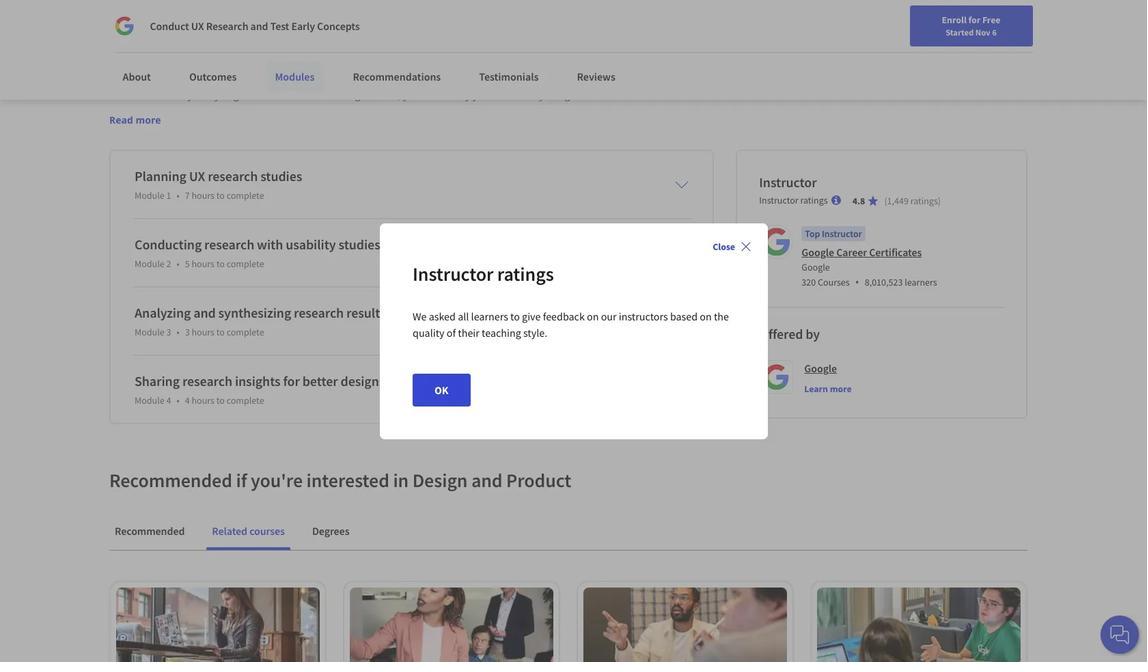 Task type: locate. For each thing, give the bounding box(es) containing it.
ratings up top
[[801, 194, 828, 206]]

started
[[946, 27, 974, 38]]

course inside conduct ux research and test early concepts is the fourth course in a certificate program that will equip you with the skills you need to apply to entry-level jobs in user experience (ux) design. in this course, you will learn how to plan and conduct a usability study to gather feedback about designs. then, you will modify your low-fidelity designs based on insights from your research. read more
[[373, 60, 404, 73]]

research for conduct ux research and test early concepts
[[206, 19, 248, 33]]

1 vertical spatial career
[[837, 245, 867, 259]]

conduct left 4
[[150, 19, 189, 33]]

more inside button
[[830, 383, 852, 395]]

testimonials
[[479, 70, 539, 83]]

early inside conduct ux research and test early concepts is the fourth course in a certificate program that will equip you with the skills you need to apply to entry-level jobs in user experience (ux) design. in this course, you will learn how to plan and conduct a usability study to gather feedback about designs. then, you will modify your low-fidelity designs based on insights from your research. read more
[[248, 60, 270, 73]]

early for conduct ux research and test early concepts is the fourth course in a certificate program that will equip you with the skills you need to apply to entry-level jobs in user experience (ux) design. in this course, you will learn how to plan and conduct a usability study to gather feedback about designs. then, you will modify your low-fidelity designs based on insights from your research. read more
[[248, 60, 270, 73]]

1 vertical spatial your
[[473, 89, 493, 102]]

more inside conduct ux research and test early concepts is the fourth course in a certificate program that will equip you with the skills you need to apply to entry-level jobs in user experience (ux) design. in this course, you will learn how to plan and conduct a usability study to gather feedback about designs. then, you will modify your low-fidelity designs based on insights from your research. read more
[[136, 113, 161, 126]]

concepts
[[317, 19, 360, 33], [272, 60, 314, 73]]

ratings up the give at the left of the page
[[497, 261, 554, 286]]

0 horizontal spatial for
[[113, 7, 128, 21]]

instructor ratings up all
[[413, 261, 554, 286]]

career up the •
[[837, 245, 867, 259]]

recommended
[[109, 468, 232, 493], [115, 524, 185, 538]]

0 horizontal spatial a
[[148, 89, 153, 102]]

ratings for close
[[801, 194, 828, 206]]

0 vertical spatial research
[[206, 19, 248, 33]]

0 vertical spatial career
[[828, 43, 854, 55]]

0 horizontal spatial ux
[[149, 60, 162, 73]]

0 vertical spatial early
[[291, 19, 315, 33]]

read more button
[[109, 113, 161, 127]]

1 horizontal spatial your
[[473, 89, 493, 102]]

learners up teaching in the left of the page
[[471, 309, 508, 323]]

0 vertical spatial conduct
[[150, 19, 189, 33]]

conduct inside conduct ux research and test early concepts is the fourth course in a certificate program that will equip you with the skills you need to apply to entry-level jobs in user experience (ux) design. in this course, you will learn how to plan and conduct a usability study to gather feedback about designs. then, you will modify your low-fidelity designs based on insights from your research. read more
[[109, 60, 147, 73]]

more
[[136, 113, 161, 126], [830, 383, 852, 395]]

1 horizontal spatial ratings
[[801, 194, 828, 206]]

in right the jobs
[[298, 74, 306, 87]]

this
[[298, 18, 328, 43], [448, 74, 464, 87]]

to
[[177, 74, 186, 87], [216, 74, 225, 87], [585, 74, 594, 87], [222, 89, 231, 102], [510, 309, 520, 323]]

instructor up the google career certificates icon
[[760, 194, 799, 206]]

in
[[278, 18, 294, 43], [406, 60, 414, 73], [298, 74, 306, 87], [393, 468, 409, 493]]

0 horizontal spatial based
[[583, 89, 610, 102]]

on right instructors
[[700, 309, 712, 323]]

1 horizontal spatial this
[[448, 74, 464, 87]]

recommendation tabs tab list
[[109, 515, 1028, 550]]

a up design. in the top left of the page
[[417, 60, 422, 73]]

based inside we asked all learners to give feedback on our instructors based on the quality of their teaching style.
[[670, 309, 698, 323]]

ux right are at the left top of page
[[191, 19, 204, 33]]

this up is
[[298, 18, 328, 43]]

conduct
[[109, 89, 145, 102]]

career right the new
[[828, 43, 854, 55]]

concepts up the jobs
[[272, 60, 314, 73]]

you up conduct
[[133, 74, 150, 87]]

english
[[885, 43, 919, 56]]

to right how
[[585, 74, 594, 87]]

your right find at right
[[788, 43, 806, 55]]

feedback down the jobs
[[265, 89, 306, 102]]

2 for from the left
[[202, 7, 217, 21]]

1 horizontal spatial feedback
[[543, 309, 585, 323]]

then,
[[376, 89, 401, 102]]

instructors
[[619, 309, 668, 323]]

0 horizontal spatial conduct
[[109, 60, 147, 73]]

4
[[190, 18, 200, 43]]

1 vertical spatial feedback
[[543, 309, 585, 323]]

0 vertical spatial this
[[298, 18, 328, 43]]

recommended for recommended
[[115, 524, 185, 538]]

universities
[[219, 7, 273, 21]]

1 vertical spatial course
[[373, 60, 404, 73]]

by
[[806, 325, 820, 342]]

0 vertical spatial a
[[417, 60, 422, 73]]

1 horizontal spatial conduct
[[150, 19, 189, 33]]

1 vertical spatial recommended
[[115, 524, 185, 538]]

0 vertical spatial feedback
[[265, 89, 306, 102]]

0 horizontal spatial test
[[227, 60, 246, 73]]

this up modify
[[448, 74, 464, 87]]

1 horizontal spatial for
[[202, 7, 217, 21]]

usability
[[156, 89, 193, 102]]

on left our
[[587, 309, 599, 323]]

1 horizontal spatial early
[[291, 19, 315, 33]]

0 horizontal spatial more
[[136, 113, 161, 126]]

test
[[270, 19, 289, 33], [227, 60, 246, 73]]

you
[[578, 60, 594, 73], [133, 74, 150, 87], [502, 74, 518, 87], [403, 89, 420, 102]]

learn more button
[[805, 382, 852, 396]]

test inside conduct ux research and test early concepts is the fourth course in a certificate program that will equip you with the skills you need to apply to entry-level jobs in user experience (ux) design. in this course, you will learn how to plan and conduct a usability study to gather feedback about designs. then, you will modify your low-fidelity designs based on insights from your research. read more
[[227, 60, 246, 73]]

2 vertical spatial google
[[805, 361, 837, 375]]

course,
[[467, 74, 499, 87]]

2 horizontal spatial your
[[788, 43, 806, 55]]

feedback right the give at the left of the page
[[543, 309, 585, 323]]

early
[[291, 19, 315, 33], [248, 60, 270, 73]]

concepts inside conduct ux research and test early concepts is the fourth course in a certificate program that will equip you with the skills you need to apply to entry-level jobs in user experience (ux) design. in this course, you will learn how to plan and conduct a usability study to gather feedback about designs. then, you will modify your low-fidelity designs based on insights from your research. read more
[[272, 60, 314, 73]]

degrees button
[[307, 515, 355, 547]]

2 horizontal spatial the
[[714, 309, 729, 323]]

read
[[109, 113, 133, 126]]

0 vertical spatial concepts
[[317, 19, 360, 33]]

0 vertical spatial instructor ratings
[[760, 194, 828, 206]]

google image
[[114, 16, 134, 36]]

about
[[123, 70, 151, 83]]

concepts up fourth
[[317, 19, 360, 33]]

google up learn
[[805, 361, 837, 375]]

that
[[512, 60, 530, 73]]

for for businesses
[[113, 7, 128, 21]]

0 horizontal spatial learners
[[471, 309, 508, 323]]

1 for from the left
[[113, 7, 128, 21]]

ratings inside dialog
[[497, 261, 554, 286]]

will down design. in the top left of the page
[[422, 89, 437, 102]]

more right learn
[[830, 383, 852, 395]]

0 vertical spatial course
[[332, 18, 386, 43]]

to up usability
[[177, 74, 186, 87]]

1 horizontal spatial research
[[206, 19, 248, 33]]

design
[[413, 468, 468, 493]]

businesses
[[130, 7, 180, 21]]

your down course,
[[473, 89, 493, 102]]

we asked all learners to give feedback on our instructors based on the quality of their teaching style.
[[413, 309, 729, 339]]

asked
[[429, 309, 456, 323]]

for
[[113, 7, 128, 21], [202, 7, 217, 21]]

certificate
[[425, 60, 469, 73]]

learners inside we asked all learners to give feedback on our instructors based on the quality of their teaching style.
[[471, 309, 508, 323]]

0 vertical spatial learners
[[905, 276, 938, 288]]

learners right 8,010,523
[[905, 276, 938, 288]]

on down plan
[[613, 89, 624, 102]]

based down plan
[[583, 89, 610, 102]]

0 vertical spatial more
[[136, 113, 161, 126]]

test for conduct ux research and test early concepts
[[270, 19, 289, 33]]

1 vertical spatial this
[[448, 74, 464, 87]]

you up low-
[[502, 74, 518, 87]]

for right 4
[[202, 7, 217, 21]]

course up (ux)
[[373, 60, 404, 73]]

career for new
[[828, 43, 854, 55]]

in right universities
[[278, 18, 294, 43]]

based right instructors
[[670, 309, 698, 323]]

1 horizontal spatial learners
[[905, 276, 938, 288]]

1 vertical spatial early
[[248, 60, 270, 73]]

1 horizontal spatial ux
[[191, 19, 204, 33]]

offered
[[760, 325, 803, 342]]

early up modules link
[[291, 19, 315, 33]]

course up fourth
[[332, 18, 386, 43]]

modules
[[204, 18, 275, 43]]

instructor
[[760, 173, 817, 191], [760, 194, 799, 206], [822, 227, 862, 240], [413, 261, 493, 286]]

based
[[583, 89, 610, 102], [670, 309, 698, 323]]

2 vertical spatial will
[[422, 89, 437, 102]]

0 vertical spatial based
[[583, 89, 610, 102]]

their
[[458, 326, 479, 339]]

1 vertical spatial based
[[670, 309, 698, 323]]

in up design. in the top left of the page
[[406, 60, 414, 73]]

0 horizontal spatial concepts
[[272, 60, 314, 73]]

research inside conduct ux research and test early concepts is the fourth course in a certificate program that will equip you with the skills you need to apply to entry-level jobs in user experience (ux) design. in this course, you will learn how to plan and conduct a usability study to gather feedback about designs. then, you will modify your low-fidelity designs based on insights from your research. read more
[[164, 60, 205, 73]]

0 vertical spatial recommended
[[109, 468, 232, 493]]

recommended inside button
[[115, 524, 185, 538]]

1 vertical spatial research
[[164, 60, 205, 73]]

learn
[[805, 383, 828, 395]]

conduct up skills on the top
[[109, 60, 147, 73]]

plan
[[597, 74, 616, 87]]

1 horizontal spatial based
[[670, 309, 698, 323]]

google link
[[805, 360, 837, 376]]

a up from
[[148, 89, 153, 102]]

the inside we asked all learners to give feedback on our instructors based on the quality of their teaching style.
[[714, 309, 729, 323]]

1 vertical spatial test
[[227, 60, 246, 73]]

1 horizontal spatial on
[[613, 89, 624, 102]]

modify
[[439, 89, 470, 102]]

0 horizontal spatial feedback
[[265, 89, 306, 102]]

career
[[828, 43, 854, 55], [837, 245, 867, 259]]

0 vertical spatial test
[[270, 19, 289, 33]]

research.
[[193, 103, 235, 116]]

1 vertical spatial conduct
[[109, 60, 147, 73]]

free
[[983, 14, 1001, 26]]

(ux)
[[382, 74, 400, 87]]

0 horizontal spatial instructor ratings
[[413, 261, 554, 286]]

1 horizontal spatial instructor ratings
[[760, 194, 828, 206]]

feedback inside conduct ux research and test early concepts is the fourth course in a certificate program that will equip you with the skills you need to apply to entry-level jobs in user experience (ux) design. in this course, you will learn how to plan and conduct a usability study to gather feedback about designs. then, you will modify your low-fidelity designs based on insights from your research. read more
[[265, 89, 306, 102]]

enroll
[[942, 14, 967, 26]]

instructor ratings inside dialog
[[413, 261, 554, 286]]

the
[[326, 60, 340, 73], [618, 60, 633, 73], [714, 309, 729, 323]]

ux inside conduct ux research and test early concepts is the fourth course in a certificate program that will equip you with the skills you need to apply to entry-level jobs in user experience (ux) design. in this course, you will learn how to plan and conduct a usability study to gather feedback about designs. then, you will modify your low-fidelity designs based on insights from your research. read more
[[149, 60, 162, 73]]

modules
[[275, 70, 315, 83]]

instructor ratings up top
[[760, 194, 828, 206]]

(
[[885, 195, 888, 207]]

None search field
[[195, 36, 523, 63]]

google down top
[[802, 245, 835, 259]]

for
[[969, 14, 981, 26]]

1 vertical spatial concepts
[[272, 60, 314, 73]]

ux
[[191, 19, 204, 33], [149, 60, 162, 73]]

1 vertical spatial a
[[148, 89, 153, 102]]

2 horizontal spatial on
[[700, 309, 712, 323]]

early for conduct ux research and test early concepts
[[291, 19, 315, 33]]

0 horizontal spatial research
[[164, 60, 205, 73]]

you down design. in the top left of the page
[[403, 89, 420, 102]]

more right the read
[[136, 113, 161, 126]]

insights
[[109, 103, 144, 116]]

conduct for conduct ux research and test early concepts is the fourth course in a certificate program that will equip you with the skills you need to apply to entry-level jobs in user experience (ux) design. in this course, you will learn how to plan and conduct a usability study to gather feedback about designs. then, you will modify your low-fidelity designs based on insights from your research. read more
[[109, 60, 147, 73]]

how
[[563, 74, 582, 87]]

1 horizontal spatial concepts
[[317, 19, 360, 33]]

ok button
[[413, 374, 470, 406]]

1 vertical spatial learners
[[471, 309, 508, 323]]

ratings right 1,449
[[911, 195, 938, 207]]

will up fidelity
[[521, 74, 536, 87]]

instructor up all
[[413, 261, 493, 286]]

1 vertical spatial ux
[[149, 60, 162, 73]]

reviews
[[577, 70, 616, 83]]

learners
[[905, 276, 938, 288], [471, 309, 508, 323]]

for left businesses
[[113, 7, 128, 21]]

1 vertical spatial more
[[830, 383, 852, 395]]

ux up need
[[149, 60, 162, 73]]

career inside top instructor google career certificates google 320 courses • 8,010,523 learners
[[837, 245, 867, 259]]

0 horizontal spatial ratings
[[497, 261, 554, 286]]

banner navigation
[[11, 0, 385, 38]]

2 horizontal spatial ratings
[[911, 195, 938, 207]]

your down usability
[[170, 103, 191, 116]]

will up learn
[[533, 60, 548, 73]]

0 vertical spatial your
[[788, 43, 806, 55]]

1 horizontal spatial more
[[830, 383, 852, 395]]

governments link
[[289, 0, 379, 27]]

0 horizontal spatial your
[[170, 103, 191, 116]]

1 vertical spatial instructor ratings
[[413, 261, 554, 286]]

to inside we asked all learners to give feedback on our instructors based on the quality of their teaching style.
[[510, 309, 520, 323]]

give
[[522, 309, 541, 323]]

to left the give at the left of the page
[[510, 309, 520, 323]]

0 vertical spatial ux
[[191, 19, 204, 33]]

0 horizontal spatial on
[[587, 309, 599, 323]]

ratings for ok
[[497, 261, 554, 286]]

1 horizontal spatial test
[[270, 19, 289, 33]]

early up level
[[248, 60, 270, 73]]

recommendations
[[353, 70, 441, 83]]

we
[[413, 309, 427, 323]]

instructor up google career certificates link at top
[[822, 227, 862, 240]]

1,449
[[888, 195, 909, 207]]

equip
[[550, 60, 575, 73]]

google up 320 at right top
[[802, 261, 830, 273]]

governments
[[310, 7, 374, 21]]

related courses button
[[207, 515, 290, 547]]

course
[[332, 18, 386, 43], [373, 60, 404, 73]]

instructor ratings for close
[[760, 194, 828, 206]]

0 horizontal spatial early
[[248, 60, 270, 73]]

research for conduct ux research and test early concepts is the fourth course in a certificate program that will equip you with the skills you need to apply to entry-level jobs in user experience (ux) design. in this course, you will learn how to plan and conduct a usability study to gather feedback about designs. then, you will modify your low-fidelity designs based on insights from your research. read more
[[164, 60, 205, 73]]



Task type: vqa. For each thing, say whether or not it's contained in the screenshot.
first Bachelor from the right
no



Task type: describe. For each thing, give the bounding box(es) containing it.
about
[[308, 89, 335, 102]]

teaching
[[482, 326, 521, 339]]

based inside conduct ux research and test early concepts is the fourth course in a certificate program that will equip you with the skills you need to apply to entry-level jobs in user experience (ux) design. in this course, you will learn how to plan and conduct a usability study to gather feedback about designs. then, you will modify your low-fidelity designs based on insights from your research. read more
[[583, 89, 610, 102]]

1 horizontal spatial the
[[618, 60, 633, 73]]

interested
[[307, 468, 390, 493]]

( 1,449 ratings )
[[885, 195, 941, 207]]

feedback inside we asked all learners to give feedback on our instructors based on the quality of their teaching style.
[[543, 309, 585, 323]]

find your new career link
[[761, 41, 861, 58]]

on inside conduct ux research and test early concepts is the fourth course in a certificate program that will equip you with the skills you need to apply to entry-level jobs in user experience (ux) design. in this course, you will learn how to plan and conduct a usability study to gather feedback about designs. then, you will modify your low-fidelity designs based on insights from your research. read more
[[613, 89, 624, 102]]

offered by
[[760, 325, 820, 342]]

certificates
[[870, 245, 922, 259]]

about link
[[114, 62, 159, 92]]

0 vertical spatial google
[[802, 245, 835, 259]]

test for conduct ux research and test early concepts is the fourth course in a certificate program that will equip you with the skills you need to apply to entry-level jobs in user experience (ux) design. in this course, you will learn how to plan and conduct a usability study to gather feedback about designs. then, you will modify your low-fidelity designs based on insights from your research. read more
[[227, 60, 246, 73]]

level
[[254, 74, 274, 87]]

quality
[[413, 326, 444, 339]]

designs
[[547, 89, 581, 102]]

gather
[[234, 89, 263, 102]]

instructor inside top instructor google career certificates google 320 courses • 8,010,523 learners
[[822, 227, 862, 240]]

modules link
[[267, 62, 323, 92]]

recommendations link
[[345, 62, 449, 92]]

learn
[[538, 74, 561, 87]]

fourth
[[343, 60, 371, 73]]

ok
[[434, 383, 448, 397]]

testimonials link
[[471, 62, 547, 92]]

2 vertical spatial your
[[170, 103, 191, 116]]

this inside conduct ux research and test early concepts is the fourth course in a certificate program that will equip you with the skills you need to apply to entry-level jobs in user experience (ux) design. in this course, you will learn how to plan and conduct a usability study to gather feedback about designs. then, you will modify your low-fidelity designs based on insights from your research. read more
[[448, 74, 464, 87]]

outcomes link
[[181, 62, 245, 92]]

related courses
[[212, 524, 285, 538]]

)
[[938, 195, 941, 207]]

recommended if you're interested in design and product
[[109, 468, 572, 493]]

ux for conduct ux research and test early concepts is the fourth course in a certificate program that will equip you with the skills you need to apply to entry-level jobs in user experience (ux) design. in this course, you will learn how to plan and conduct a usability study to gather feedback about designs. then, you will modify your low-fidelity designs based on insights from your research. read more
[[149, 60, 162, 73]]

skills
[[109, 74, 131, 87]]

you're
[[251, 468, 303, 493]]

for for universities
[[202, 7, 217, 21]]

you up how
[[578, 60, 594, 73]]

find
[[768, 43, 786, 55]]

are
[[160, 18, 187, 43]]

related
[[212, 524, 247, 538]]

320
[[802, 276, 816, 288]]

study
[[195, 89, 220, 102]]

of
[[447, 326, 456, 339]]

instructor inside instructor ratings dialog
[[413, 261, 493, 286]]

to right apply
[[216, 74, 225, 87]]

learn more
[[805, 383, 852, 395]]

in left design
[[393, 468, 409, 493]]

new
[[808, 43, 826, 55]]

english button
[[861, 27, 943, 72]]

program
[[471, 60, 510, 73]]

to up the research.
[[222, 89, 231, 102]]

need
[[152, 74, 175, 87]]

1 horizontal spatial a
[[417, 60, 422, 73]]

recommended button
[[109, 515, 190, 547]]

courses
[[250, 524, 285, 538]]

top instructor google career certificates google 320 courses • 8,010,523 learners
[[802, 227, 938, 290]]

instructor ratings dialog
[[380, 223, 768, 439]]

0 horizontal spatial the
[[326, 60, 340, 73]]

fidelity
[[515, 89, 544, 102]]

enroll for free started nov 6
[[942, 14, 1001, 38]]

1 vertical spatial will
[[521, 74, 536, 87]]

google career certificates image
[[762, 227, 792, 257]]

for businesses
[[113, 7, 180, 21]]

concepts for conduct ux research and test early concepts
[[317, 19, 360, 33]]

degrees
[[312, 524, 350, 538]]

is
[[316, 60, 323, 73]]

top
[[805, 227, 820, 240]]

for universities
[[202, 7, 273, 21]]

user
[[308, 74, 328, 87]]

show notifications image
[[963, 44, 979, 61]]

outcomes
[[189, 70, 237, 83]]

0 vertical spatial will
[[533, 60, 548, 73]]

conduct ux research and test early concepts is the fourth course in a certificate program that will equip you with the skills you need to apply to entry-level jobs in user experience (ux) design. in this course, you will learn how to plan and conduct a usability study to gather feedback about designs. then, you will modify your low-fidelity designs based on insights from your research. read more
[[109, 60, 638, 126]]

close button
[[707, 234, 757, 259]]

there
[[109, 18, 157, 43]]

1 vertical spatial google
[[802, 261, 830, 273]]

•
[[856, 275, 860, 290]]

design.
[[403, 74, 435, 87]]

learners inside top instructor google career certificates google 320 courses • 8,010,523 learners
[[905, 276, 938, 288]]

ux for conduct ux research and test early concepts
[[191, 19, 204, 33]]

instructor ratings for ok
[[413, 261, 554, 286]]

instructor up top
[[760, 173, 817, 191]]

designs.
[[337, 89, 374, 102]]

6
[[993, 27, 997, 38]]

8,010,523
[[865, 276, 903, 288]]

nov
[[976, 27, 991, 38]]

conduct ux research and test early concepts
[[150, 19, 360, 33]]

conduct for conduct ux research and test early concepts
[[150, 19, 189, 33]]

there are 4 modules in this course
[[109, 18, 386, 43]]

in
[[437, 74, 446, 87]]

jobs
[[277, 74, 295, 87]]

0 horizontal spatial this
[[298, 18, 328, 43]]

concepts for conduct ux research and test early concepts is the fourth course in a certificate program that will equip you with the skills you need to apply to entry-level jobs in user experience (ux) design. in this course, you will learn how to plan and conduct a usability study to gather feedback about designs. then, you will modify your low-fidelity designs based on insights from your research. read more
[[272, 60, 314, 73]]

career for google
[[837, 245, 867, 259]]

all
[[458, 309, 469, 323]]

low-
[[496, 89, 515, 102]]

experience
[[331, 74, 380, 87]]

entry-
[[227, 74, 254, 87]]

with
[[597, 60, 616, 73]]

chat with us image
[[1109, 624, 1131, 646]]

if
[[236, 468, 247, 493]]

from
[[146, 103, 168, 116]]

recommended for recommended if you're interested in design and product
[[109, 468, 232, 493]]

our
[[601, 309, 617, 323]]



